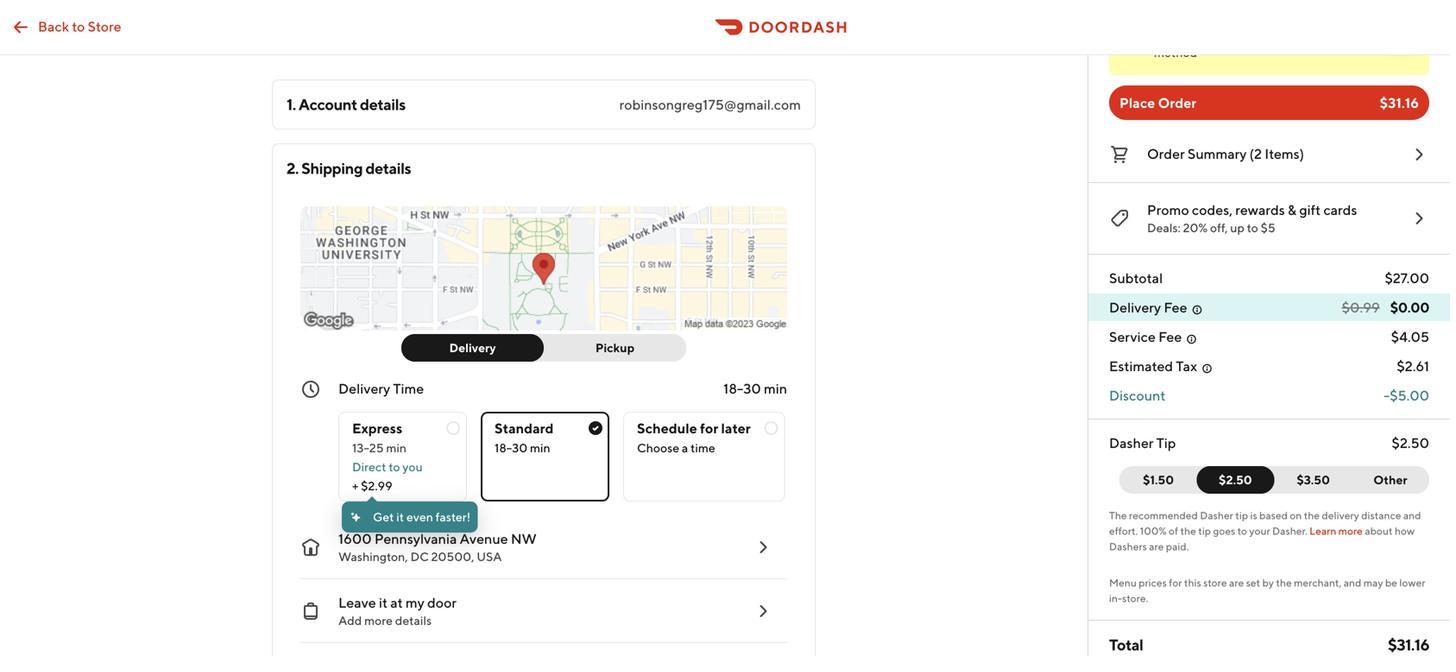 Task type: describe. For each thing, give the bounding box(es) containing it.
order inside order summary (2 items) button
[[1148, 146, 1185, 162]]

select
[[1231, 28, 1264, 42]]

this
[[1185, 577, 1202, 589]]

robinsongreg175@gmail.com
[[620, 96, 801, 113]]

your
[[1250, 525, 1271, 537]]

set
[[1247, 577, 1261, 589]]

order summary (2 items)
[[1148, 146, 1305, 162]]

$27.00
[[1386, 270, 1430, 286]]

on
[[1291, 510, 1303, 522]]

delivery time
[[339, 380, 424, 397]]

order summary (2 items) button
[[1110, 141, 1430, 168]]

time
[[691, 441, 716, 455]]

and for merchant,
[[1344, 577, 1362, 589]]

please
[[1155, 28, 1191, 42]]

choose a time
[[637, 441, 716, 455]]

learn more link
[[1310, 525, 1364, 537]]

option group containing express
[[339, 398, 788, 502]]

dasher.
[[1273, 525, 1308, 537]]

pickup
[[596, 341, 635, 355]]

by
[[1263, 577, 1275, 589]]

$3.50
[[1297, 473, 1331, 487]]

0 vertical spatial order
[[1159, 95, 1197, 111]]

menu
[[1110, 577, 1137, 589]]

delivery inside option
[[449, 341, 496, 355]]

for inside menu prices for this store are set by the merchant, and may be lower in-store.
[[1170, 577, 1183, 589]]

2. shipping
[[287, 159, 363, 177]]

please add or select valid payment method
[[1155, 28, 1343, 60]]

payment
[[1294, 28, 1343, 42]]

are inside menu prices for this store are set by the merchant, and may be lower in-store.
[[1230, 577, 1245, 589]]

promo codes, rewards & gift cards deals: 20% off, up to $5
[[1148, 202, 1358, 235]]

fee for service
[[1159, 329, 1183, 345]]

estimated
[[1110, 358, 1174, 374]]

it for even
[[397, 510, 404, 524]]

about how dashers are paid.
[[1110, 525, 1415, 553]]

$4.05
[[1392, 329, 1430, 345]]

menu prices for this store are set by the merchant, and may be lower in-store.
[[1110, 577, 1426, 605]]

$5
[[1261, 221, 1276, 235]]

1 horizontal spatial min
[[530, 441, 551, 455]]

back
[[38, 18, 69, 35]]

18–30 min inside option group
[[495, 441, 551, 455]]

$0.99
[[1343, 299, 1381, 316]]

tip amount option group
[[1120, 466, 1430, 494]]

recommended
[[1130, 510, 1199, 522]]

discount
[[1110, 387, 1166, 404]]

place order
[[1120, 95, 1197, 111]]

min inside 13–25 min direct to you + $2.99
[[386, 441, 407, 455]]

goes
[[1214, 525, 1236, 537]]

learn
[[1310, 525, 1337, 537]]

codes,
[[1193, 202, 1233, 218]]

0 vertical spatial $2.50
[[1393, 435, 1430, 451]]

and for distance
[[1404, 510, 1422, 522]]

a
[[682, 441, 689, 455]]

more inside leave it at my door add more details
[[365, 614, 393, 628]]

none radio inside option group
[[624, 412, 786, 502]]

$0.00
[[1391, 299, 1430, 316]]

Pickup radio
[[534, 334, 687, 362]]

standard
[[495, 420, 554, 437]]

fee for delivery
[[1164, 299, 1188, 316]]

other
[[1374, 473, 1408, 487]]

1600
[[339, 531, 372, 547]]

$2.50 inside the $2.50 button
[[1219, 473, 1253, 487]]

get
[[373, 510, 394, 524]]

0 horizontal spatial delivery
[[339, 380, 390, 397]]

dasher inside the recommended dasher tip is based on the delivery distance and effort. 100% of the tip goes to your dasher.
[[1201, 510, 1234, 522]]

0 vertical spatial $31.16
[[1381, 95, 1420, 111]]

in-
[[1110, 592, 1123, 605]]

1600 pennsylvania avenue nw washington,  dc 20500,  usa
[[339, 531, 537, 564]]

may
[[1364, 577, 1384, 589]]

to inside 13–25 min direct to you + $2.99
[[389, 460, 400, 474]]

$1.50
[[1143, 473, 1175, 487]]

usa
[[477, 550, 502, 564]]

-
[[1385, 387, 1391, 404]]

off,
[[1211, 221, 1228, 235]]

even
[[407, 510, 433, 524]]

total
[[1110, 636, 1144, 654]]

my
[[406, 595, 425, 611]]

get it even faster!
[[373, 510, 471, 524]]

to inside the recommended dasher tip is based on the delivery distance and effort. 100% of the tip goes to your dasher.
[[1238, 525, 1248, 537]]

service
[[1110, 329, 1156, 345]]

13–25
[[352, 441, 384, 455]]

$3.50 button
[[1265, 466, 1353, 494]]

how
[[1395, 525, 1415, 537]]

lower
[[1400, 577, 1426, 589]]

method
[[1155, 45, 1198, 60]]

dashers
[[1110, 541, 1148, 553]]

to inside promo codes, rewards & gift cards deals: 20% off, up to $5
[[1248, 221, 1259, 235]]

nw
[[511, 531, 537, 547]]

leave it at my door add more details
[[339, 595, 457, 628]]

dasher tip
[[1110, 435, 1177, 451]]

to inside button
[[72, 18, 85, 35]]

pennsylvania
[[375, 531, 457, 547]]

$5.00
[[1390, 387, 1430, 404]]

1. account
[[287, 95, 357, 114]]

0 vertical spatial 18–30 min
[[724, 380, 788, 397]]



Task type: vqa. For each thing, say whether or not it's contained in the screenshot.
in
no



Task type: locate. For each thing, give the bounding box(es) containing it.
and
[[1404, 510, 1422, 522], [1344, 577, 1362, 589]]

and left may
[[1344, 577, 1362, 589]]

items)
[[1265, 146, 1305, 162]]

0 horizontal spatial $2.50
[[1219, 473, 1253, 487]]

0 vertical spatial for
[[700, 420, 719, 437]]

and inside menu prices for this store are set by the merchant, and may be lower in-store.
[[1344, 577, 1362, 589]]

$2.50 up is
[[1219, 473, 1253, 487]]

merchant,
[[1295, 577, 1342, 589]]

None radio
[[624, 412, 786, 502]]

1 horizontal spatial for
[[1170, 577, 1183, 589]]

are down '100%'
[[1150, 541, 1165, 553]]

2 vertical spatial delivery
[[339, 380, 390, 397]]

1 vertical spatial the
[[1181, 525, 1197, 537]]

delivery or pickup selector option group
[[402, 334, 687, 362]]

18–30 min down standard
[[495, 441, 551, 455]]

is
[[1251, 510, 1258, 522]]

based
[[1260, 510, 1288, 522]]

18–30 inside option group
[[495, 441, 528, 455]]

+
[[352, 479, 359, 493]]

2. shipping details
[[287, 159, 411, 177]]

about
[[1366, 525, 1393, 537]]

to right the "up"
[[1248, 221, 1259, 235]]

1 vertical spatial details
[[366, 159, 411, 177]]

details for 1. account details
[[360, 95, 406, 114]]

1 vertical spatial are
[[1230, 577, 1245, 589]]

it for at
[[379, 595, 388, 611]]

store
[[88, 18, 121, 35]]

tip
[[1236, 510, 1249, 522], [1199, 525, 1212, 537]]

dc
[[411, 550, 429, 564]]

washington,
[[339, 550, 408, 564]]

deals:
[[1148, 221, 1181, 235]]

1 vertical spatial fee
[[1159, 329, 1183, 345]]

0 vertical spatial dasher
[[1110, 435, 1154, 451]]

1 horizontal spatial 18–30 min
[[724, 380, 788, 397]]

tip left goes
[[1199, 525, 1212, 537]]

1 vertical spatial 18–30
[[495, 441, 528, 455]]

store
[[1204, 577, 1228, 589]]

$2.61
[[1398, 358, 1430, 374]]

to right back
[[72, 18, 85, 35]]

dasher left tip
[[1110, 435, 1154, 451]]

the
[[1305, 510, 1320, 522], [1181, 525, 1197, 537], [1277, 577, 1293, 589]]

1 vertical spatial 18–30 min
[[495, 441, 551, 455]]

1 vertical spatial dasher
[[1201, 510, 1234, 522]]

you
[[403, 460, 423, 474]]

0 horizontal spatial 18–30 min
[[495, 441, 551, 455]]

schedule for later
[[637, 420, 751, 437]]

up
[[1231, 221, 1245, 235]]

to
[[72, 18, 85, 35], [1248, 221, 1259, 235], [389, 460, 400, 474], [1238, 525, 1248, 537]]

0 horizontal spatial min
[[386, 441, 407, 455]]

None radio
[[339, 412, 467, 502], [481, 412, 610, 502], [339, 412, 467, 502], [481, 412, 610, 502]]

be
[[1386, 577, 1398, 589]]

tip
[[1157, 435, 1177, 451]]

or
[[1217, 28, 1228, 42]]

18–30 up later
[[724, 380, 762, 397]]

0 vertical spatial tip
[[1236, 510, 1249, 522]]

18–30 min up later
[[724, 380, 788, 397]]

0 horizontal spatial dasher
[[1110, 435, 1154, 451]]

1 vertical spatial for
[[1170, 577, 1183, 589]]

1 horizontal spatial and
[[1404, 510, 1422, 522]]

the right on
[[1305, 510, 1320, 522]]

order left summary
[[1148, 146, 1185, 162]]

it left at
[[379, 595, 388, 611]]

0 vertical spatial details
[[360, 95, 406, 114]]

valid
[[1266, 28, 1292, 42]]

choose
[[637, 441, 680, 455]]

2 horizontal spatial the
[[1305, 510, 1320, 522]]

0 horizontal spatial it
[[379, 595, 388, 611]]

to left the your
[[1238, 525, 1248, 537]]

for inside radio
[[700, 420, 719, 437]]

promo
[[1148, 202, 1190, 218]]

0 vertical spatial and
[[1404, 510, 1422, 522]]

cards
[[1324, 202, 1358, 218]]

the right by
[[1277, 577, 1293, 589]]

for
[[700, 420, 719, 437], [1170, 577, 1183, 589]]

rewards
[[1236, 202, 1286, 218]]

more down delivery
[[1339, 525, 1364, 537]]

1 vertical spatial $31.16
[[1389, 636, 1430, 654]]

it inside tooltip
[[397, 510, 404, 524]]

of
[[1169, 525, 1179, 537]]

effort.
[[1110, 525, 1139, 537]]

0 vertical spatial it
[[397, 510, 404, 524]]

1 vertical spatial order
[[1148, 146, 1185, 162]]

0 vertical spatial are
[[1150, 541, 1165, 553]]

0 horizontal spatial 18–30
[[495, 441, 528, 455]]

for left this
[[1170, 577, 1183, 589]]

are inside about how dashers are paid.
[[1150, 541, 1165, 553]]

later
[[722, 420, 751, 437]]

1 vertical spatial it
[[379, 595, 388, 611]]

distance
[[1362, 510, 1402, 522]]

paid.
[[1167, 541, 1190, 553]]

for up time
[[700, 420, 719, 437]]

please add or select valid payment method status
[[1110, 12, 1430, 75]]

none radio containing schedule for later
[[624, 412, 786, 502]]

back to store button
[[0, 10, 132, 44]]

the
[[1110, 510, 1128, 522]]

get it even faster! tooltip
[[342, 497, 478, 533]]

door
[[428, 595, 457, 611]]

dasher up goes
[[1201, 510, 1234, 522]]

$2.50
[[1393, 435, 1430, 451], [1219, 473, 1253, 487]]

details right 2. shipping
[[366, 159, 411, 177]]

faster!
[[436, 510, 471, 524]]

express
[[352, 420, 403, 437]]

1 horizontal spatial more
[[1339, 525, 1364, 537]]

time
[[393, 380, 424, 397]]

&
[[1288, 202, 1297, 218]]

are
[[1150, 541, 1165, 553], [1230, 577, 1245, 589]]

to left you
[[389, 460, 400, 474]]

20500,
[[431, 550, 475, 564]]

and up how
[[1404, 510, 1422, 522]]

place
[[1120, 95, 1156, 111]]

the inside menu prices for this store are set by the merchant, and may be lower in-store.
[[1277, 577, 1293, 589]]

schedule
[[637, 420, 698, 437]]

1 horizontal spatial dasher
[[1201, 510, 1234, 522]]

0 horizontal spatial the
[[1181, 525, 1197, 537]]

2 horizontal spatial min
[[764, 380, 788, 397]]

more
[[1339, 525, 1364, 537], [365, 614, 393, 628]]

Other button
[[1352, 466, 1430, 494]]

delivery
[[1110, 299, 1162, 316], [449, 341, 496, 355], [339, 380, 390, 397]]

2 vertical spatial details
[[395, 614, 432, 628]]

details right 1. account
[[360, 95, 406, 114]]

$2.50 button
[[1197, 466, 1275, 494]]

it right get
[[397, 510, 404, 524]]

it inside leave it at my door add more details
[[379, 595, 388, 611]]

0 vertical spatial more
[[1339, 525, 1364, 537]]

-$5.00
[[1385, 387, 1430, 404]]

2 vertical spatial the
[[1277, 577, 1293, 589]]

1 horizontal spatial it
[[397, 510, 404, 524]]

1. account details
[[287, 95, 406, 114]]

the recommended dasher tip is based on the delivery distance and effort. 100% of the tip goes to your dasher.
[[1110, 510, 1422, 537]]

1 horizontal spatial 18–30
[[724, 380, 762, 397]]

option group
[[339, 398, 788, 502]]

1 horizontal spatial tip
[[1236, 510, 1249, 522]]

it
[[397, 510, 404, 524], [379, 595, 388, 611]]

0 vertical spatial the
[[1305, 510, 1320, 522]]

1 vertical spatial delivery
[[449, 341, 496, 355]]

1 horizontal spatial delivery
[[449, 341, 496, 355]]

Delivery radio
[[402, 334, 544, 362]]

1 vertical spatial tip
[[1199, 525, 1212, 537]]

add
[[1194, 28, 1215, 42]]

subtotal
[[1110, 270, 1164, 286]]

1 horizontal spatial are
[[1230, 577, 1245, 589]]

details inside leave it at my door add more details
[[395, 614, 432, 628]]

order right place
[[1159, 95, 1197, 111]]

$2.99
[[361, 479, 393, 493]]

prices
[[1139, 577, 1167, 589]]

details down 'my'
[[395, 614, 432, 628]]

$1.50 button
[[1120, 466, 1208, 494]]

leave
[[339, 595, 376, 611]]

$2.50 up other
[[1393, 435, 1430, 451]]

gift
[[1300, 202, 1321, 218]]

the right of
[[1181, 525, 1197, 537]]

are left set
[[1230, 577, 1245, 589]]

details
[[360, 95, 406, 114], [366, 159, 411, 177], [395, 614, 432, 628]]

1 vertical spatial $2.50
[[1219, 473, 1253, 487]]

1 horizontal spatial the
[[1277, 577, 1293, 589]]

18–30 min
[[724, 380, 788, 397], [495, 441, 551, 455]]

0 vertical spatial delivery
[[1110, 299, 1162, 316]]

more down at
[[365, 614, 393, 628]]

0 horizontal spatial and
[[1344, 577, 1362, 589]]

1 horizontal spatial $2.50
[[1393, 435, 1430, 451]]

2 horizontal spatial delivery
[[1110, 299, 1162, 316]]

0 horizontal spatial more
[[365, 614, 393, 628]]

tip left is
[[1236, 510, 1249, 522]]

0 horizontal spatial tip
[[1199, 525, 1212, 537]]

0 horizontal spatial for
[[700, 420, 719, 437]]

at
[[391, 595, 403, 611]]

0 horizontal spatial are
[[1150, 541, 1165, 553]]

0 vertical spatial 18–30
[[724, 380, 762, 397]]

13–25 min direct to you + $2.99
[[352, 441, 423, 493]]

18–30 down standard
[[495, 441, 528, 455]]

20%
[[1184, 221, 1208, 235]]

and inside the recommended dasher tip is based on the delivery distance and effort. 100% of the tip goes to your dasher.
[[1404, 510, 1422, 522]]

1 vertical spatial more
[[365, 614, 393, 628]]

$31.16
[[1381, 95, 1420, 111], [1389, 636, 1430, 654]]

1 vertical spatial and
[[1344, 577, 1362, 589]]

tax
[[1177, 358, 1198, 374]]

0 vertical spatial fee
[[1164, 299, 1188, 316]]

100%
[[1141, 525, 1167, 537]]

add
[[339, 614, 362, 628]]

details for 2. shipping details
[[366, 159, 411, 177]]



